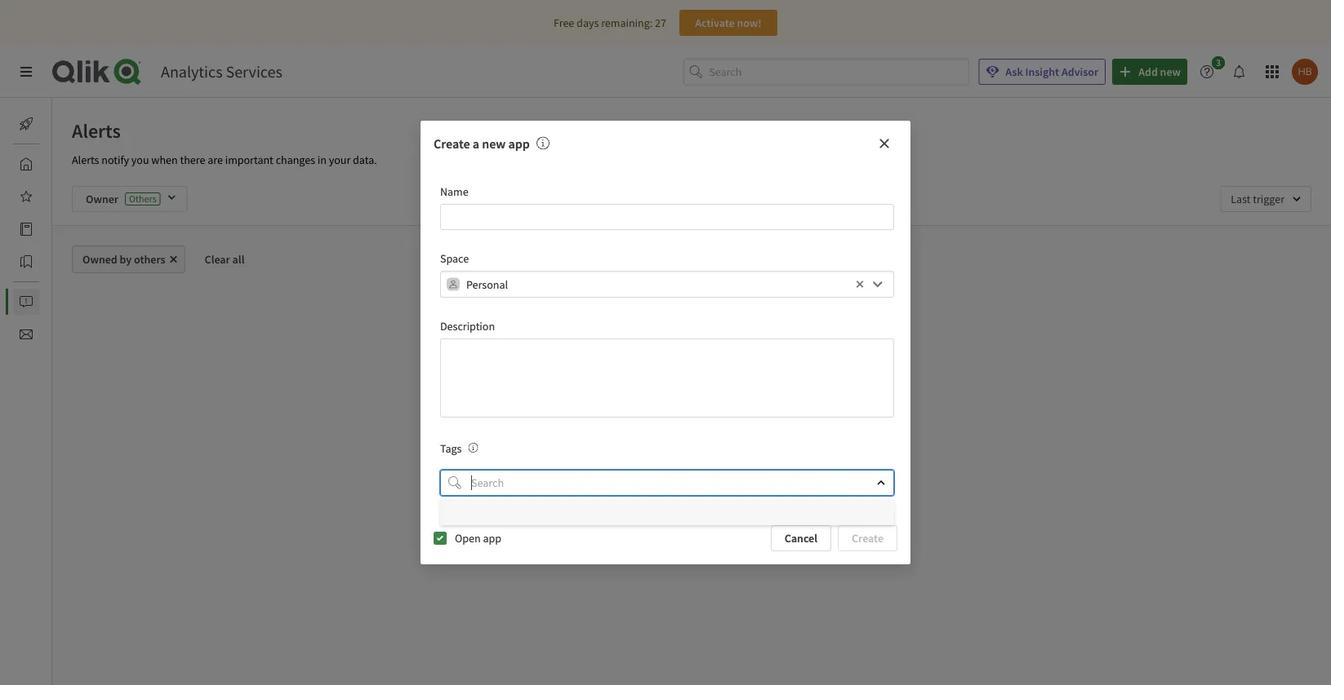 Task type: describe. For each thing, give the bounding box(es) containing it.
to
[[755, 447, 765, 462]]

search image
[[448, 477, 461, 490]]

activate now!
[[695, 16, 762, 30]]

open app
[[455, 532, 501, 546]]

1 vertical spatial app
[[483, 532, 501, 546]]

new
[[482, 136, 506, 152]]

filters region
[[52, 173, 1331, 225]]

search
[[679, 447, 711, 462]]

analytics services element
[[161, 62, 282, 82]]

create a new app
[[434, 136, 530, 152]]

by
[[120, 252, 132, 267]]

there
[[180, 153, 205, 167]]

27
[[655, 16, 666, 30]]

create button
[[838, 526, 897, 552]]

catalog link
[[13, 216, 89, 243]]

in
[[318, 153, 327, 167]]

days
[[577, 16, 599, 30]]

0 vertical spatial search text field
[[709, 59, 969, 85]]

create for create a new app
[[434, 136, 470, 152]]

ask insight advisor button
[[979, 59, 1106, 85]]

insight
[[1025, 65, 1059, 79]]

owned by others button
[[72, 246, 185, 274]]

start typing a tag name. select an existing tag or create a new tag by pressing enter or comma. press backspace to remove a tag. tooltip
[[462, 442, 478, 456]]

Description text field
[[440, 339, 894, 418]]

you inside try adjusting your search or filters to find what you are looking for.
[[656, 464, 674, 479]]

advisor
[[1062, 65, 1098, 79]]

search element
[[448, 477, 461, 490]]

try
[[591, 447, 606, 462]]

find
[[767, 447, 786, 462]]

important
[[225, 153, 273, 167]]

last trigger image
[[1220, 186, 1311, 212]]

are inside try adjusting your search or filters to find what you are looking for.
[[676, 464, 691, 479]]

changes
[[276, 153, 315, 167]]

Space text field
[[466, 271, 852, 298]]

adjusting
[[609, 447, 653, 462]]

now!
[[737, 16, 762, 30]]

collections image
[[20, 256, 33, 269]]

start typing a tag name. select an existing tag or create a new tag by pressing enter or comma. press backspace to remove a tag. image
[[468, 443, 478, 453]]

looking
[[693, 464, 729, 479]]

alerts notify you when there are important changes in your data.
[[72, 153, 377, 167]]

when
[[151, 153, 178, 167]]

your inside try adjusting your search or filters to find what you are looking for.
[[655, 447, 677, 462]]

ask
[[1005, 65, 1023, 79]]

alerts for alerts notify you when there are important changes in your data.
[[72, 153, 99, 167]]

open
[[455, 532, 481, 546]]

home link
[[13, 151, 81, 177]]



Task type: vqa. For each thing, say whether or not it's contained in the screenshot.
Clear all button
yes



Task type: locate. For each thing, give the bounding box(es) containing it.
alerts for alerts
[[72, 118, 121, 143]]

create
[[434, 136, 470, 152], [852, 532, 884, 546]]

analytics
[[161, 62, 223, 82]]

a
[[473, 136, 479, 152]]

clear all
[[205, 252, 245, 267]]

filters
[[725, 447, 752, 462]]

activate now! link
[[679, 10, 777, 36]]

0 vertical spatial create
[[434, 136, 470, 152]]

services
[[226, 62, 282, 82]]

favorites image
[[20, 190, 33, 203]]

1 horizontal spatial are
[[676, 464, 691, 479]]

app right open
[[483, 532, 501, 546]]

1 horizontal spatial you
[[656, 464, 674, 479]]

owned by others
[[82, 252, 165, 267]]

your
[[329, 153, 351, 167], [655, 447, 677, 462]]

what
[[788, 447, 812, 462]]

1 horizontal spatial app
[[508, 136, 530, 152]]

alerts
[[72, 118, 121, 143], [72, 153, 99, 167]]

all
[[232, 252, 245, 267]]

0 horizontal spatial app
[[483, 532, 501, 546]]

0 vertical spatial you
[[131, 153, 149, 167]]

for.
[[731, 464, 747, 479]]

create a new app dialog
[[421, 121, 911, 565]]

list box
[[440, 500, 894, 526]]

space
[[440, 252, 469, 266]]

free days remaining: 27
[[554, 16, 666, 30]]

alerts up notify
[[72, 118, 121, 143]]

your right 'in'
[[329, 153, 351, 167]]

others
[[134, 252, 165, 267]]

1 alerts from the top
[[72, 118, 121, 143]]

2 alerts from the top
[[72, 153, 99, 167]]

clear all button
[[192, 246, 258, 274]]

0 vertical spatial are
[[208, 153, 223, 167]]

0 horizontal spatial your
[[329, 153, 351, 167]]

Search text field
[[709, 59, 969, 85], [468, 470, 862, 496]]

1 vertical spatial search text field
[[468, 470, 862, 496]]

0 horizontal spatial you
[[131, 153, 149, 167]]

you left when
[[131, 153, 149, 167]]

activate
[[695, 16, 735, 30]]

open sidebar menu image
[[20, 65, 33, 78]]

Name text field
[[440, 204, 894, 230]]

1 vertical spatial create
[[852, 532, 884, 546]]

create for create
[[852, 532, 884, 546]]

clear
[[205, 252, 230, 267]]

analytics services
[[161, 62, 282, 82]]

0 horizontal spatial create
[[434, 136, 470, 152]]

alerts image
[[20, 296, 33, 309]]

tags
[[440, 442, 462, 456]]

navigation pane element
[[0, 105, 89, 354]]

are
[[208, 153, 223, 167], [676, 464, 691, 479]]

description
[[440, 319, 495, 334]]

subscriptions image
[[20, 328, 33, 341]]

remaining:
[[601, 16, 653, 30]]

1 vertical spatial you
[[656, 464, 674, 479]]

0 vertical spatial alerts
[[72, 118, 121, 143]]

data.
[[353, 153, 377, 167]]

app right new
[[508, 136, 530, 152]]

or
[[713, 447, 723, 462]]

1 horizontal spatial your
[[655, 447, 677, 462]]

search text field inside create a new app dialog
[[468, 470, 862, 496]]

you
[[131, 153, 149, 167], [656, 464, 674, 479]]

searchbar element
[[683, 59, 969, 85]]

you left looking
[[656, 464, 674, 479]]

are right there
[[208, 153, 223, 167]]

home
[[52, 157, 81, 171]]

0 vertical spatial your
[[329, 153, 351, 167]]

create left 'a'
[[434, 136, 470, 152]]

create inside button
[[852, 532, 884, 546]]

name
[[440, 185, 468, 199]]

cancel
[[785, 532, 817, 546]]

1 vertical spatial are
[[676, 464, 691, 479]]

option
[[440, 500, 894, 526]]

1 horizontal spatial create
[[852, 532, 884, 546]]

alerts left notify
[[72, 153, 99, 167]]

1 vertical spatial your
[[655, 447, 677, 462]]

try adjusting your search or filters to find what you are looking for.
[[591, 447, 812, 479]]

ask insight advisor
[[1005, 65, 1098, 79]]

1 vertical spatial alerts
[[72, 153, 99, 167]]

app
[[508, 136, 530, 152], [483, 532, 501, 546]]

0 horizontal spatial are
[[208, 153, 223, 167]]

are down the search
[[676, 464, 691, 479]]

close image
[[876, 478, 886, 488]]

catalog
[[52, 222, 89, 237]]

your left the search
[[655, 447, 677, 462]]

owned
[[82, 252, 117, 267]]

free
[[554, 16, 574, 30]]

cancel button
[[771, 526, 831, 552]]

notify
[[101, 153, 129, 167]]

create down "close" icon
[[852, 532, 884, 546]]

0 vertical spatial app
[[508, 136, 530, 152]]



